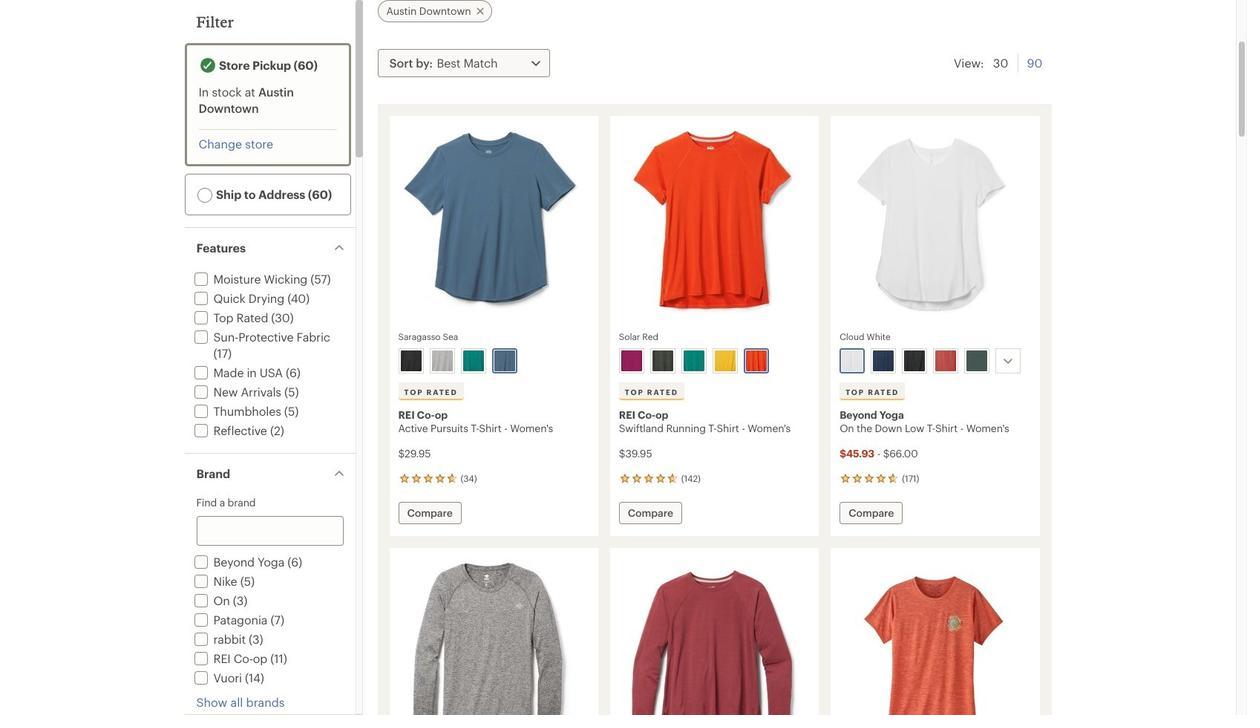 Task type: locate. For each thing, give the bounding box(es) containing it.
crater teal image for alloy gray heather image
[[463, 351, 484, 371]]

1 horizontal spatial crater teal image
[[684, 351, 705, 371]]

3 group from the left
[[837, 345, 1033, 377]]

solar red image
[[746, 351, 767, 371]]

1 horizontal spatial group
[[616, 345, 813, 377]]

black image
[[401, 351, 422, 371]]

rei co-op swiftland running t-shirt - women's 0 image
[[619, 125, 811, 322]]

beyond yoga on the down low t-shirt - women's 0 image
[[840, 125, 1031, 322]]

group for rei co-op active pursuits t-shirt - women's 0 image
[[396, 345, 592, 377]]

2 group from the left
[[616, 345, 813, 377]]

0 horizontal spatial crater teal image
[[463, 351, 484, 371]]

2 horizontal spatial group
[[837, 345, 1033, 377]]

1 crater teal image from the left
[[463, 351, 484, 371]]

rei co-op swiftland long-sleeve running t-shirt - women's 0 image
[[619, 557, 811, 715]]

group
[[396, 345, 592, 377], [616, 345, 813, 377], [837, 345, 1033, 377]]

None text field
[[196, 517, 344, 546]]

crater teal image
[[463, 351, 484, 371], [684, 351, 705, 371]]

0 horizontal spatial group
[[396, 345, 592, 377]]

pirate black heather image
[[653, 351, 674, 371]]

add filter: ship to address (60) image
[[197, 188, 212, 203]]

nocturnal navy image
[[874, 351, 894, 371]]

crater teal image for pirate black heather image
[[684, 351, 705, 371]]

2 crater teal image from the left
[[684, 351, 705, 371]]

patagonia capilene cool daily graphic t-shirt - women's 0 image
[[840, 557, 1031, 715]]

1 group from the left
[[396, 345, 592, 377]]

crater teal image right alloy gray heather image
[[463, 351, 484, 371]]

cloud white image
[[842, 351, 863, 371]]

crater teal image right pirate black heather image
[[684, 351, 705, 371]]

rei co-op active pursuits t-shirt - women's 0 image
[[399, 125, 590, 322]]

group for beyond yoga on the down low t-shirt - women's 0 image
[[837, 345, 1033, 377]]



Task type: vqa. For each thing, say whether or not it's contained in the screenshot.
group to the middle
yes



Task type: describe. For each thing, give the bounding box(es) containing it.
saragasso sea image
[[494, 351, 515, 371]]

rabbit ez tee long-sleeve t-shirt - women's 0 image
[[399, 557, 590, 715]]

darkest night image
[[905, 351, 926, 371]]

cosmic magenta image
[[622, 351, 642, 371]]

storm heather image
[[967, 351, 988, 371]]

expand color swatches image
[[1000, 352, 1018, 370]]

goldenrod image
[[715, 351, 736, 371]]

group for rei co-op swiftland running t-shirt - women's 0 image
[[616, 345, 813, 377]]

alloy gray heather image
[[432, 351, 453, 371]]

berry rose heather image
[[936, 351, 957, 371]]



